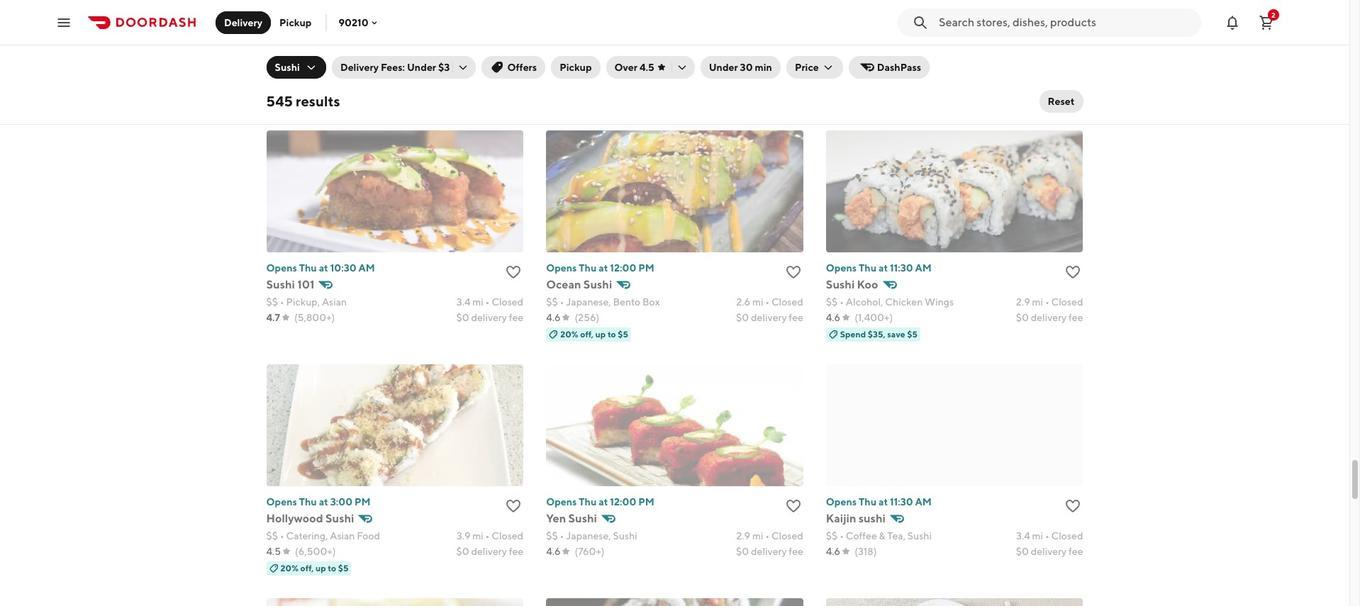 Task type: describe. For each thing, give the bounding box(es) containing it.
japanese, for yen
[[566, 530, 611, 542]]

$3
[[438, 62, 450, 73]]

wings
[[925, 296, 954, 308]]

1 under from the left
[[407, 62, 436, 73]]

(760+)
[[575, 546, 605, 557]]

$$ • pickup, asian
[[266, 296, 347, 308]]

$​0 for hollywood sushi
[[456, 546, 469, 557]]

$$ for hollywood sushi
[[266, 530, 278, 542]]

3:00
[[330, 496, 352, 507]]

4.6 for sushi koo
[[826, 312, 840, 323]]

click to add this store to your saved list image for sushi q
[[505, 30, 522, 47]]

lala
[[826, 44, 848, 57]]

$$ • japanese, asian
[[546, 62, 638, 74]]

off, for ocean
[[580, 329, 594, 339]]

closed for yen sushi
[[771, 530, 803, 542]]

3.2
[[737, 62, 750, 74]]

4.6 for yen sushi
[[546, 546, 561, 557]]

opens thu at 3:00 pm
[[266, 496, 371, 507]]

dashpass
[[877, 62, 921, 73]]

4.3
[[456, 62, 470, 74]]

4.3 mi • closed
[[456, 62, 523, 74]]

$​0 for yen sushi
[[736, 546, 749, 557]]

click to add this store to your saved list image for koo
[[1065, 264, 1082, 281]]

opens thu at 10:30 am
[[266, 262, 375, 273]]

results
[[296, 93, 340, 109]]

pickup,
[[286, 296, 320, 308]]

0 vertical spatial asian
[[613, 62, 638, 74]]

min
[[755, 62, 772, 73]]

101
[[297, 278, 314, 291]]

4.6 for ocean sushi
[[546, 312, 561, 323]]

$$ for sushi koo
[[826, 296, 838, 308]]

price
[[795, 62, 819, 73]]

yen sushi
[[546, 512, 597, 525]]

fee for sushi koo
[[1069, 312, 1083, 323]]

(318)
[[855, 546, 877, 557]]

sushi 101
[[266, 278, 314, 291]]

$​0 for sushi q
[[456, 78, 469, 89]]

lala sushi
[[826, 44, 879, 57]]

mi for kaijin sushi
[[1032, 530, 1043, 542]]

food
[[357, 530, 380, 542]]

545
[[266, 93, 293, 109]]

$
[[266, 62, 272, 74]]

kaijin sushi
[[826, 512, 886, 525]]

2
[[1272, 10, 1276, 19]]

tea,
[[887, 530, 906, 542]]

opens for sushi 101
[[266, 262, 297, 273]]

delivery for hollywood sushi
[[471, 546, 507, 557]]

over 4.5
[[614, 62, 654, 73]]

closed for ocean sushi
[[771, 296, 803, 308]]

10:30
[[330, 262, 356, 273]]

mi for ocean sushi
[[752, 296, 763, 308]]

opens thu at 11:30 am for kaijin sushi
[[826, 496, 932, 507]]

opens thu at 11:15 am
[[266, 28, 369, 39]]

mi for yen sushi
[[752, 530, 763, 542]]

3.9 mi • closed
[[456, 530, 523, 542]]

$$ • alcohol, chicken wings
[[826, 296, 954, 308]]

4.7 down $$ • pickup, asian
[[266, 312, 280, 323]]

over 4.5 button
[[606, 56, 695, 79]]

opens for lala sushi
[[826, 28, 857, 39]]

20% off, up to $5 for ocean
[[560, 329, 628, 339]]

(388)
[[574, 78, 598, 89]]

click to add this store to your saved list image for sushi
[[785, 498, 802, 515]]

90210 button
[[339, 17, 380, 28]]

thu for ocean sushi
[[579, 262, 597, 273]]

delivery for kaijin sushi
[[1031, 546, 1067, 557]]

am for sushi koo
[[915, 262, 932, 273]]

chicken
[[885, 296, 923, 308]]

11:15
[[330, 28, 351, 39]]

ocean sushi
[[546, 278, 612, 291]]

3.4 mi • closed for kaijin sushi
[[1016, 530, 1083, 542]]

&
[[879, 530, 885, 542]]

japanese, for ocean
[[566, 296, 611, 308]]

price button
[[786, 56, 843, 79]]

$​0 delivery fee for sushi 101
[[456, 312, 523, 323]]

20% off, up to $5 for hollywood
[[280, 563, 348, 573]]

545 results
[[266, 93, 340, 109]]

am for sushi 101
[[358, 262, 375, 273]]

$$ • catering, asian food
[[266, 530, 380, 542]]

to for hollywood sushi
[[328, 563, 336, 573]]

1 japanese, from the top
[[566, 62, 611, 74]]

closed for sushi q
[[492, 62, 523, 74]]

$$ down sushi bop-
[[546, 62, 558, 74]]

(430)
[[294, 78, 320, 89]]

sushi,
[[846, 62, 873, 74]]

90210
[[339, 17, 368, 28]]

click to add this store to your saved list image for lala sushi
[[1065, 30, 1082, 47]]

$$ for kaijin sushi
[[826, 530, 838, 542]]

$$ • coffee & tea, sushi
[[826, 530, 932, 542]]

under inside button
[[709, 62, 738, 73]]

2.6
[[736, 296, 750, 308]]

bop-
[[577, 44, 604, 57]]

3.2 mi • closed
[[737, 62, 803, 74]]

fee for kaijin sushi
[[1069, 546, 1083, 557]]

delivery for yen sushi
[[751, 546, 787, 557]]

ocean
[[546, 278, 581, 291]]

(256)
[[575, 312, 599, 323]]

2 button
[[1252, 8, 1281, 37]]

asian,
[[280, 62, 308, 74]]

opens for sushi koo
[[826, 262, 857, 273]]

thu for sushi koo
[[859, 262, 877, 273]]

1 horizontal spatial pickup button
[[551, 56, 600, 79]]

mi for sushi 101
[[472, 296, 483, 308]]

at for sushi koo
[[879, 262, 888, 273]]

3 items, open order cart image
[[1258, 14, 1275, 31]]

$​0 for lala sushi
[[1016, 78, 1029, 89]]

at for yen sushi
[[599, 496, 608, 507]]

koo
[[857, 278, 878, 291]]

am for kaijin sushi
[[915, 496, 932, 507]]

delivery for lala sushi
[[1031, 78, 1067, 89]]

fee for sushi q
[[509, 78, 523, 89]]

2.6 mi • closed
[[736, 296, 803, 308]]

coffee
[[846, 530, 877, 542]]

(6,500+)
[[295, 546, 336, 557]]

thu for kaijin sushi
[[859, 496, 877, 507]]

opens thu at 5:00 pm
[[826, 28, 931, 39]]

alcohol,
[[846, 296, 883, 308]]

closed for kaijin sushi
[[1051, 530, 1083, 542]]

4.5 inside over 4.5 button
[[640, 62, 654, 73]]

fee for yen sushi
[[789, 546, 803, 557]]

catering,
[[286, 530, 328, 542]]

mi for sushi q
[[472, 62, 483, 74]]

delivery for sushi 101
[[471, 312, 507, 323]]

$​0 delivery fee for ocean sushi
[[736, 312, 803, 323]]

under 30 min
[[709, 62, 772, 73]]

spend $35, save $5
[[840, 329, 918, 339]]

$​0 for sushi koo
[[1016, 312, 1029, 323]]

fee for lala sushi
[[1069, 78, 1083, 89]]

save
[[887, 329, 905, 339]]

opens for ocean sushi
[[546, 262, 577, 273]]

4.6 for lala sushi
[[826, 78, 840, 89]]

4.7 for (430)
[[266, 78, 280, 89]]

box
[[642, 296, 660, 308]]

fees:
[[381, 62, 405, 73]]

click to add this store to your saved list image for $$ • japanese, asian
[[785, 30, 802, 47]]

to for ocean sushi
[[608, 329, 616, 339]]

bento
[[613, 296, 640, 308]]

delivery for delivery
[[224, 17, 262, 28]]

kaijin
[[826, 512, 856, 525]]

hollywood sushi
[[266, 512, 354, 525]]

click to add this store to your saved list image for hollywood sushi
[[505, 498, 522, 515]]

thu for lala sushi
[[859, 28, 877, 39]]

20% for ocean
[[560, 329, 578, 339]]

1 horizontal spatial pickup
[[560, 62, 592, 73]]

reset button
[[1039, 90, 1083, 113]]

hollywood
[[266, 512, 323, 525]]

$$ • japanese, bento box
[[546, 296, 660, 308]]

delivery for ocean sushi
[[751, 312, 787, 323]]

$ • asian, sushi
[[266, 62, 334, 74]]

click to add this store to your saved list image for kaijin sushi
[[1065, 498, 1082, 515]]

fee for sushi 101
[[509, 312, 523, 323]]



Task type: locate. For each thing, give the bounding box(es) containing it.
1 vertical spatial asian
[[322, 296, 347, 308]]

$5 for hollywood sushi
[[338, 563, 348, 573]]

offers
[[507, 62, 537, 73]]

3 japanese, from the top
[[566, 530, 611, 542]]

0 vertical spatial click to add this store to your saved list image
[[1065, 264, 1082, 281]]

closed for sushi 101
[[492, 296, 523, 308]]

to down "(6,500+)" at bottom left
[[328, 563, 336, 573]]

pickup
[[279, 17, 312, 28], [560, 62, 592, 73]]

closed for hollywood sushi
[[492, 530, 523, 542]]

4.6 down yen
[[546, 546, 561, 557]]

am
[[353, 28, 369, 39], [358, 262, 375, 273], [915, 262, 932, 273], [915, 496, 932, 507]]

0 vertical spatial opens thu at 11:30 am
[[826, 262, 932, 273]]

0 horizontal spatial pickup button
[[271, 11, 320, 34]]

1 vertical spatial opens thu at 11:30 am
[[826, 496, 932, 507]]

opens up hollywood
[[266, 496, 297, 507]]

delivery fees: under $3
[[340, 62, 450, 73]]

(1,400+)
[[855, 312, 893, 323]]

$$ down the ocean
[[546, 296, 558, 308]]

0 vertical spatial up
[[595, 329, 606, 339]]

4.6 left (318) at the bottom right of page
[[826, 546, 840, 557]]

am right 10:30
[[358, 262, 375, 273]]

sushi
[[266, 44, 295, 57], [546, 44, 575, 57], [850, 44, 879, 57], [275, 62, 300, 73], [310, 62, 334, 74], [266, 278, 295, 291], [583, 278, 612, 291], [826, 278, 855, 291], [325, 512, 354, 525], [568, 512, 597, 525], [613, 530, 637, 542], [908, 530, 932, 542]]

20% down (256)
[[560, 329, 578, 339]]

0 horizontal spatial delivery
[[224, 17, 262, 28]]

under left $3
[[407, 62, 436, 73]]

yen
[[546, 512, 566, 525]]

at for kaijin sushi
[[879, 496, 888, 507]]

20% for hollywood
[[280, 563, 299, 573]]

4.6 down the lala
[[826, 78, 840, 89]]

$5
[[618, 329, 628, 339], [907, 329, 918, 339], [338, 563, 348, 573]]

2.9 for koo
[[1016, 296, 1030, 308]]

0 horizontal spatial under
[[407, 62, 436, 73]]

am up $$ • coffee & tea, sushi
[[915, 496, 932, 507]]

1 horizontal spatial 4.5
[[640, 62, 654, 73]]

1 horizontal spatial click to add this store to your saved list image
[[1065, 264, 1082, 281]]

am down 90210 popup button
[[353, 28, 369, 39]]

opens thu at 11:30 am for sushi koo
[[826, 262, 932, 273]]

1 vertical spatial opens thu at 12:00 pm
[[546, 496, 654, 507]]

at up $$ • alcohol, chicken wings
[[879, 262, 888, 273]]

$5 down the bento at the left of page
[[618, 329, 628, 339]]

opens thu at 12:00 pm up ocean sushi
[[546, 262, 654, 273]]

at for hollywood sushi
[[319, 496, 328, 507]]

3.4 for sushi
[[1016, 530, 1030, 542]]

2.9 mi • closed
[[1016, 296, 1083, 308], [736, 530, 803, 542]]

1 horizontal spatial 20% off, up to $5
[[560, 329, 628, 339]]

20% off, up to $5 down (256)
[[560, 329, 628, 339]]

pickup down sushi bop-
[[560, 62, 592, 73]]

opens thu at 11:30 am
[[826, 262, 932, 273], [826, 496, 932, 507]]

opens thu at 12:00 pm up yen sushi
[[546, 496, 654, 507]]

Store search: begin typing to search for stores available on DoorDash text field
[[939, 15, 1193, 30]]

opens up sushi 101
[[266, 262, 297, 273]]

click to add this store to your saved list image
[[505, 30, 522, 47], [785, 30, 802, 47], [1065, 30, 1082, 47], [505, 264, 522, 281], [785, 264, 802, 281], [505, 498, 522, 515], [1065, 498, 1082, 515]]

opens thu at 12:00 pm for yen sushi
[[546, 496, 654, 507]]

3.4 for 101
[[456, 296, 470, 308]]

11:30 for kaijin sushi
[[890, 496, 913, 507]]

0 vertical spatial 12:00
[[610, 262, 636, 273]]

japanese, up (388)
[[566, 62, 611, 74]]

am for sushi q
[[353, 28, 369, 39]]

delivery button
[[216, 11, 271, 34]]

0 horizontal spatial up
[[316, 563, 326, 573]]

$$ down yen
[[546, 530, 558, 542]]

1 horizontal spatial 2.9 mi • closed
[[1016, 296, 1083, 308]]

(5,800+)
[[294, 312, 335, 323]]

mi for hollywood sushi
[[472, 530, 483, 542]]

0 vertical spatial 20%
[[560, 329, 578, 339]]

over
[[614, 62, 638, 73]]

0 horizontal spatial 4.5
[[266, 546, 281, 557]]

at left 10:30
[[319, 262, 328, 273]]

2 under from the left
[[709, 62, 738, 73]]

0 vertical spatial 11:30
[[890, 262, 913, 273]]

up down "(6,500+)" at bottom left
[[316, 563, 326, 573]]

delivery inside button
[[224, 17, 262, 28]]

1 horizontal spatial under
[[709, 62, 738, 73]]

to
[[608, 329, 616, 339], [328, 563, 336, 573]]

0 horizontal spatial 2.9
[[736, 530, 750, 542]]

0 vertical spatial 3.4
[[456, 296, 470, 308]]

at left 5:00
[[879, 28, 888, 39]]

asian for sushi
[[330, 530, 355, 542]]

thu up sushi
[[859, 496, 877, 507]]

opens up the ocean
[[546, 262, 577, 273]]

1 12:00 from the top
[[610, 262, 636, 273]]

fee
[[509, 78, 523, 89], [789, 78, 803, 89], [1069, 78, 1083, 89], [509, 312, 523, 323], [789, 312, 803, 323], [1069, 312, 1083, 323], [509, 546, 523, 557], [789, 546, 803, 557], [1069, 546, 1083, 557]]

4.7 left (388)
[[546, 78, 560, 89]]

at up ocean sushi
[[599, 262, 608, 273]]

3.4
[[456, 296, 470, 308], [1016, 530, 1030, 542]]

sushi koo
[[826, 278, 878, 291]]

1 vertical spatial 20% off, up to $5
[[280, 563, 348, 573]]

5:00
[[890, 28, 913, 39]]

2 japanese, from the top
[[566, 296, 611, 308]]

0 horizontal spatial 2.9 mi • closed
[[736, 530, 803, 542]]

reset
[[1048, 96, 1075, 107]]

at left 11:15 at the top left
[[319, 28, 328, 39]]

1 horizontal spatial to
[[608, 329, 616, 339]]

1 vertical spatial pickup button
[[551, 56, 600, 79]]

1 horizontal spatial up
[[595, 329, 606, 339]]

2 horizontal spatial $5
[[907, 329, 918, 339]]

pm
[[915, 28, 931, 39], [638, 262, 654, 273], [355, 496, 371, 507], [638, 496, 654, 507]]

(2,800+)
[[855, 78, 895, 89]]

at for sushi 101
[[319, 262, 328, 273]]

pickup button
[[271, 11, 320, 34], [551, 56, 600, 79]]

1 horizontal spatial 3.4
[[1016, 530, 1030, 542]]

1 vertical spatial 3.4
[[1016, 530, 1030, 542]]

$​0 delivery fee for sushi koo
[[1016, 312, 1083, 323]]

$​0 delivery fee for lala sushi
[[1016, 78, 1083, 89]]

off, for hollywood
[[300, 563, 314, 573]]

thu up 101
[[299, 262, 317, 273]]

0 horizontal spatial to
[[328, 563, 336, 573]]

$$ for sushi 101
[[266, 296, 278, 308]]

sushi q
[[266, 44, 307, 57]]

opens up sushi koo
[[826, 262, 857, 273]]

click to add this store to your saved list image
[[1065, 264, 1082, 281], [785, 498, 802, 515]]

japanese, up (760+)
[[566, 530, 611, 542]]

4.5 down hollywood
[[266, 546, 281, 557]]

4.7 down $
[[266, 78, 280, 89]]

2 vertical spatial asian
[[330, 530, 355, 542]]

takeout
[[875, 62, 911, 74]]

1 vertical spatial 4.5
[[266, 546, 281, 557]]

1 vertical spatial pickup
[[560, 62, 592, 73]]

1 vertical spatial 2.9 mi • closed
[[736, 530, 803, 542]]

0 vertical spatial pickup
[[279, 17, 312, 28]]

12:00 for ocean sushi
[[610, 262, 636, 273]]

2 opens thu at 12:00 pm from the top
[[546, 496, 654, 507]]

pm for yen sushi
[[638, 496, 654, 507]]

closed
[[492, 62, 523, 74], [771, 62, 803, 74], [492, 296, 523, 308], [771, 296, 803, 308], [1051, 296, 1083, 308], [492, 530, 523, 542], [771, 530, 803, 542], [1051, 530, 1083, 542]]

thu for yen sushi
[[579, 496, 597, 507]]

0 vertical spatial opens thu at 12:00 pm
[[546, 262, 654, 273]]

mi for sushi koo
[[1032, 296, 1043, 308]]

opens up the lala
[[826, 28, 857, 39]]

1 vertical spatial 11:30
[[890, 496, 913, 507]]

$$ down the lala
[[826, 62, 838, 74]]

4.6 up spend
[[826, 312, 840, 323]]

2.9 mi • closed for yen sushi
[[736, 530, 803, 542]]

3.9
[[456, 530, 470, 542]]

1 11:30 from the top
[[890, 262, 913, 273]]

sushi bop-
[[546, 44, 604, 57]]

$​0 delivery fee for kaijin sushi
[[1016, 546, 1083, 557]]

am up wings
[[915, 262, 932, 273]]

1 vertical spatial delivery
[[340, 62, 379, 73]]

at left 3:00
[[319, 496, 328, 507]]

30
[[740, 62, 753, 73]]

off, down "(6,500+)" at bottom left
[[300, 563, 314, 573]]

0 vertical spatial 2.9
[[1016, 296, 1030, 308]]

2.9 mi • closed for sushi koo
[[1016, 296, 1083, 308]]

up for ocean
[[595, 329, 606, 339]]

1 vertical spatial up
[[316, 563, 326, 573]]

0 vertical spatial 3.4 mi • closed
[[456, 296, 523, 308]]

notification bell image
[[1224, 14, 1241, 31]]

$​0 delivery fee
[[456, 78, 523, 89], [736, 78, 803, 89], [1016, 78, 1083, 89], [456, 312, 523, 323], [736, 312, 803, 323], [1016, 312, 1083, 323], [456, 546, 523, 557], [736, 546, 803, 557], [1016, 546, 1083, 557]]

sushi button
[[266, 56, 326, 79]]

at for lala sushi
[[879, 28, 888, 39]]

offers button
[[482, 56, 545, 79]]

opens thu at 11:30 am up sushi
[[826, 496, 932, 507]]

1 vertical spatial 12:00
[[610, 496, 636, 507]]

thu up hollywood sushi
[[299, 496, 317, 507]]

at up sushi
[[879, 496, 888, 507]]

pm for hollywood sushi
[[355, 496, 371, 507]]

pickup button up q
[[271, 11, 320, 34]]

2 vertical spatial japanese,
[[566, 530, 611, 542]]

thu up ocean sushi
[[579, 262, 597, 273]]

0 horizontal spatial 20% off, up to $5
[[280, 563, 348, 573]]

$$ down hollywood
[[266, 530, 278, 542]]

japanese, up (256)
[[566, 296, 611, 308]]

0 vertical spatial delivery
[[224, 17, 262, 28]]

thu for hollywood sushi
[[299, 496, 317, 507]]

up
[[595, 329, 606, 339], [316, 563, 326, 573]]

$​0 for ocean sushi
[[736, 312, 749, 323]]

20% off, up to $5 down "(6,500+)" at bottom left
[[280, 563, 348, 573]]

1 horizontal spatial 20%
[[560, 329, 578, 339]]

0 vertical spatial japanese,
[[566, 62, 611, 74]]

fee for ocean sushi
[[789, 312, 803, 323]]

11:30 up chicken
[[890, 262, 913, 273]]

sushi
[[859, 512, 886, 525]]

thu up yen sushi
[[579, 496, 597, 507]]

$​0 delivery fee for hollywood sushi
[[456, 546, 523, 557]]

thu up q
[[299, 28, 317, 39]]

pickup button left over
[[551, 56, 600, 79]]

off, down (256)
[[580, 329, 594, 339]]

under
[[407, 62, 436, 73], [709, 62, 738, 73]]

$$ down sushi koo
[[826, 296, 838, 308]]

0 horizontal spatial off,
[[300, 563, 314, 573]]

0 vertical spatial pickup button
[[271, 11, 320, 34]]

1 vertical spatial 2.9
[[736, 530, 750, 542]]

opens up yen
[[546, 496, 577, 507]]

delivery for sushi koo
[[1031, 312, 1067, 323]]

2 opens thu at 11:30 am from the top
[[826, 496, 932, 507]]

closed for sushi koo
[[1051, 296, 1083, 308]]

4.6 left (256)
[[546, 312, 561, 323]]

off,
[[580, 329, 594, 339], [300, 563, 314, 573]]

0 vertical spatial to
[[608, 329, 616, 339]]

$$ for ocean sushi
[[546, 296, 558, 308]]

1 horizontal spatial $5
[[618, 329, 628, 339]]

opens
[[266, 28, 297, 39], [826, 28, 857, 39], [266, 262, 297, 273], [546, 262, 577, 273], [826, 262, 857, 273], [266, 496, 297, 507], [546, 496, 577, 507], [826, 496, 857, 507]]

opens for kaijin sushi
[[826, 496, 857, 507]]

12:00 up the bento at the left of page
[[610, 262, 636, 273]]

11:30 for sushi koo
[[890, 262, 913, 273]]

$$ down kaijin
[[826, 530, 838, 542]]

1 vertical spatial to
[[328, 563, 336, 573]]

0 vertical spatial 2.9 mi • closed
[[1016, 296, 1083, 308]]

at
[[319, 28, 328, 39], [879, 28, 888, 39], [319, 262, 328, 273], [599, 262, 608, 273], [879, 262, 888, 273], [319, 496, 328, 507], [599, 496, 608, 507], [879, 496, 888, 507]]

delivery for sushi q
[[471, 78, 507, 89]]

opens thu at 11:30 am up koo
[[826, 262, 932, 273]]

1 horizontal spatial 2.9
[[1016, 296, 1030, 308]]

$$ down sushi 101
[[266, 296, 278, 308]]

$​0 delivery fee for yen sushi
[[736, 546, 803, 557]]

up down (256)
[[595, 329, 606, 339]]

1 vertical spatial off,
[[300, 563, 314, 573]]

opens up sushi q
[[266, 28, 297, 39]]

spend
[[840, 329, 866, 339]]

$​0 for sushi 101
[[456, 312, 469, 323]]

thu for sushi q
[[299, 28, 317, 39]]

2.9 for sushi
[[736, 530, 750, 542]]

japanese,
[[566, 62, 611, 74], [566, 296, 611, 308], [566, 530, 611, 542]]

at up $$ • japanese, sushi at the bottom left
[[599, 496, 608, 507]]

1 horizontal spatial delivery
[[340, 62, 379, 73]]

$5 right save
[[907, 329, 918, 339]]

0 horizontal spatial click to add this store to your saved list image
[[785, 498, 802, 515]]

up for hollywood
[[316, 563, 326, 573]]

q
[[297, 44, 307, 57]]

0 vertical spatial 20% off, up to $5
[[560, 329, 628, 339]]

opens thu at 12:00 pm
[[546, 262, 654, 273], [546, 496, 654, 507]]

$​0
[[456, 78, 469, 89], [736, 78, 749, 89], [1016, 78, 1029, 89], [456, 312, 469, 323], [736, 312, 749, 323], [1016, 312, 1029, 323], [456, 546, 469, 557], [736, 546, 749, 557], [1016, 546, 1029, 557]]

open menu image
[[55, 14, 72, 31]]

to down $$ • japanese, bento box
[[608, 329, 616, 339]]

$$ • japanese, sushi
[[546, 530, 637, 542]]

0 horizontal spatial 3.4 mi • closed
[[456, 296, 523, 308]]

delivery
[[471, 78, 507, 89], [751, 78, 787, 89], [1031, 78, 1067, 89], [471, 312, 507, 323], [751, 312, 787, 323], [1031, 312, 1067, 323], [471, 546, 507, 557], [751, 546, 787, 557], [1031, 546, 1067, 557]]

0 horizontal spatial pickup
[[279, 17, 312, 28]]

0 horizontal spatial $5
[[338, 563, 348, 573]]

opens thu at 12:00 pm for ocean sushi
[[546, 262, 654, 273]]

thu up lala sushi
[[859, 28, 877, 39]]

1 opens thu at 12:00 pm from the top
[[546, 262, 654, 273]]

thu for sushi 101
[[299, 262, 317, 273]]

sushi inside button
[[275, 62, 300, 73]]

opens up kaijin
[[826, 496, 857, 507]]

4.5 right over
[[640, 62, 654, 73]]

$5 down $$ • catering, asian food
[[338, 563, 348, 573]]

2 12:00 from the top
[[610, 496, 636, 507]]

thu up koo
[[859, 262, 877, 273]]

11:30 up 'tea,'
[[890, 496, 913, 507]]

20% off, up to $5
[[560, 329, 628, 339], [280, 563, 348, 573]]

pickup up opens thu at 11:15 am
[[279, 17, 312, 28]]

1 vertical spatial 3.4 mi • closed
[[1016, 530, 1083, 542]]

pm for ocean sushi
[[638, 262, 654, 273]]

12:00 for yen sushi
[[610, 496, 636, 507]]

$$ for yen sushi
[[546, 530, 558, 542]]

dashpass button
[[849, 56, 930, 79]]

0 vertical spatial 4.5
[[640, 62, 654, 73]]

4.7 for (388)
[[546, 78, 560, 89]]

$35,
[[868, 329, 886, 339]]

4.7
[[266, 78, 280, 89], [546, 78, 560, 89], [266, 312, 280, 323]]

•
[[274, 62, 278, 74], [485, 62, 490, 74], [560, 62, 564, 74], [765, 62, 769, 74], [840, 62, 844, 74], [280, 296, 284, 308], [485, 296, 490, 308], [560, 296, 564, 308], [765, 296, 769, 308], [840, 296, 844, 308], [1045, 296, 1049, 308], [280, 530, 284, 542], [485, 530, 490, 542], [560, 530, 564, 542], [765, 530, 769, 542], [840, 530, 844, 542], [1045, 530, 1049, 542]]

$​0 delivery fee for sushi q
[[456, 78, 523, 89]]

opens for hollywood sushi
[[266, 496, 297, 507]]

1 horizontal spatial 3.4 mi • closed
[[1016, 530, 1083, 542]]

2 11:30 from the top
[[890, 496, 913, 507]]

under 30 min button
[[700, 56, 781, 79]]

0 horizontal spatial 20%
[[280, 563, 299, 573]]

2.9
[[1016, 296, 1030, 308], [736, 530, 750, 542]]

12:00 up $$ • japanese, sushi at the bottom left
[[610, 496, 636, 507]]

1 vertical spatial 20%
[[280, 563, 299, 573]]

at for sushi q
[[319, 28, 328, 39]]

0 vertical spatial off,
[[580, 329, 594, 339]]

1 vertical spatial click to add this store to your saved list image
[[785, 498, 802, 515]]

click to add this store to your saved list image for ocean sushi
[[785, 264, 802, 281]]

pm for lala sushi
[[915, 28, 931, 39]]

1 horizontal spatial off,
[[580, 329, 594, 339]]

0 horizontal spatial 3.4
[[456, 296, 470, 308]]

4.6 for kaijin sushi
[[826, 546, 840, 557]]

1 vertical spatial japanese,
[[566, 296, 611, 308]]

under left 30
[[709, 62, 738, 73]]

$$ • sushi, takeout
[[826, 62, 911, 74]]

1 opens thu at 11:30 am from the top
[[826, 262, 932, 273]]

opens for sushi q
[[266, 28, 297, 39]]

20% down "(6,500+)" at bottom left
[[280, 563, 299, 573]]



Task type: vqa. For each thing, say whether or not it's contained in the screenshot.
$​0 delivery fee corresponding to Lala Sushi
yes



